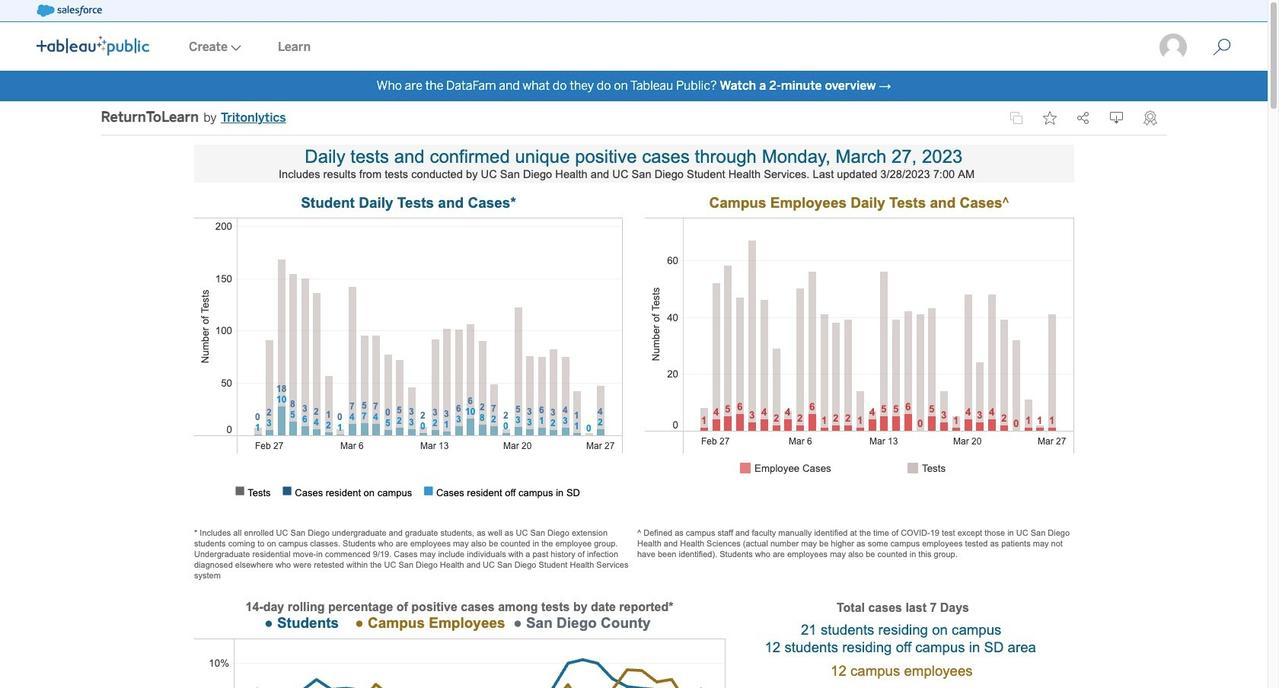Task type: describe. For each thing, give the bounding box(es) containing it.
favorite button image
[[1043, 111, 1057, 125]]

create image
[[228, 45, 241, 51]]

tara.schultz image
[[1158, 32, 1189, 62]]

salesforce logo image
[[37, 5, 102, 17]]



Task type: locate. For each thing, give the bounding box(es) containing it.
disabled by author image
[[1009, 111, 1023, 125]]

nominate for viz of the day image
[[1143, 110, 1157, 126]]

go to search image
[[1195, 38, 1250, 56]]

logo image
[[37, 36, 149, 56]]



Task type: vqa. For each thing, say whether or not it's contained in the screenshot.
Salesforce Logo
yes



